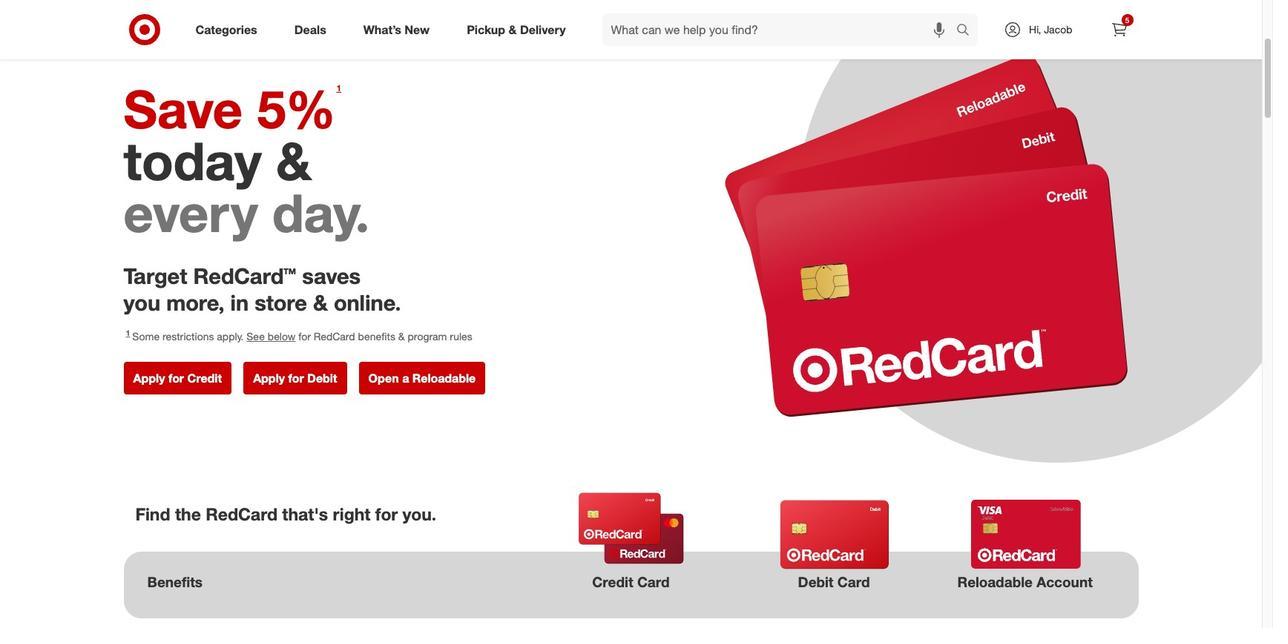 Task type: locate. For each thing, give the bounding box(es) containing it.
card down redcard debit image
[[838, 574, 870, 591]]

find
[[135, 504, 170, 525]]

card for credit card
[[638, 574, 670, 591]]

redcard credit image
[[563, 492, 701, 566]]

some
[[132, 330, 160, 343]]

1 horizontal spatial card
[[838, 574, 870, 591]]

& inside 1 some restrictions apply. see below for redcard benefits & program rules
[[398, 330, 405, 343]]

0 vertical spatial redcard
[[314, 330, 355, 343]]

debit card
[[798, 574, 870, 591]]

1 vertical spatial redcard
[[206, 504, 278, 525]]

1 vertical spatial debit
[[798, 574, 834, 591]]

what's
[[364, 22, 401, 37]]

for right below
[[299, 330, 311, 343]]

for down 1 some restrictions apply. see below for redcard benefits & program rules
[[288, 371, 304, 386]]

for left you.
[[375, 504, 398, 525]]

1
[[337, 83, 341, 93], [126, 329, 130, 338]]

0 vertical spatial credit
[[187, 371, 222, 386]]

1 horizontal spatial credit
[[592, 574, 634, 591]]

apply down some
[[133, 371, 165, 386]]

1 inside "link"
[[337, 83, 341, 93]]

apply.
[[217, 330, 244, 343]]

1 card from the left
[[638, 574, 670, 591]]

0 horizontal spatial credit
[[187, 371, 222, 386]]

search button
[[950, 13, 986, 49]]

1 horizontal spatial debit
[[798, 574, 834, 591]]

for inside apply for debit link
[[288, 371, 304, 386]]

credit
[[187, 371, 222, 386], [592, 574, 634, 591]]

the
[[175, 504, 201, 525]]

0 horizontal spatial card
[[638, 574, 670, 591]]

0 horizontal spatial apply
[[133, 371, 165, 386]]

apply for debit
[[253, 371, 337, 386]]

credit down redcard credit image
[[592, 574, 634, 591]]

benefits
[[147, 574, 203, 591]]

apply for apply for debit
[[253, 371, 285, 386]]

&
[[509, 22, 517, 37], [276, 129, 312, 193], [313, 289, 328, 316], [398, 330, 405, 343]]

redcard
[[314, 330, 355, 343], [206, 504, 278, 525]]

save
[[124, 77, 243, 141]]

target redcard™ saves you more, in store & online.
[[124, 263, 401, 316]]

saves
[[302, 263, 361, 289]]

for
[[299, 330, 311, 343], [168, 371, 184, 386], [288, 371, 304, 386], [375, 504, 398, 525]]

credit down restrictions
[[187, 371, 222, 386]]

every
[[124, 181, 258, 245]]

1 vertical spatial credit
[[592, 574, 634, 591]]

target
[[124, 263, 187, 289]]

redcard left benefits
[[314, 330, 355, 343]]

0 vertical spatial reloadable
[[413, 371, 476, 386]]

deals
[[294, 22, 326, 37]]

1 horizontal spatial apply
[[253, 371, 285, 386]]

2 card from the left
[[838, 574, 870, 591]]

search
[[950, 23, 986, 38]]

reloadable right a on the bottom left
[[413, 371, 476, 386]]

1 vertical spatial reloadable
[[958, 574, 1033, 591]]

1 left some
[[126, 329, 130, 338]]

1 apply from the left
[[133, 371, 165, 386]]

day.
[[272, 181, 370, 245]]

for down restrictions
[[168, 371, 184, 386]]

apply
[[133, 371, 165, 386], [253, 371, 285, 386]]

for inside apply for credit link
[[168, 371, 184, 386]]

0 vertical spatial debit
[[307, 371, 337, 386]]

categories link
[[183, 13, 276, 46]]

1 right 5%
[[337, 83, 341, 93]]

debit down redcard debit image
[[798, 574, 834, 591]]

reloadable down redcard reloadable account image
[[958, 574, 1033, 591]]

card
[[638, 574, 670, 591], [838, 574, 870, 591]]

1 horizontal spatial 1
[[337, 83, 341, 93]]

more,
[[166, 289, 225, 316]]

card down redcard credit image
[[638, 574, 670, 591]]

2 apply from the left
[[253, 371, 285, 386]]

redcard right the at the bottom of page
[[206, 504, 278, 525]]

0 vertical spatial 1
[[337, 83, 341, 93]]

1 inside 1 some restrictions apply. see below for redcard benefits & program rules
[[126, 329, 130, 338]]

hi, jacob
[[1030, 23, 1073, 36]]

reloadable
[[413, 371, 476, 386], [958, 574, 1033, 591]]

every day.
[[124, 181, 370, 245]]

apply down below
[[253, 371, 285, 386]]

1 some restrictions apply. see below for redcard benefits & program rules
[[126, 329, 473, 343]]

0 horizontal spatial 1
[[126, 329, 130, 338]]

open a reloadable
[[369, 371, 476, 386]]

redcard debit image
[[766, 498, 904, 573]]

debit
[[307, 371, 337, 386], [798, 574, 834, 591]]

1 horizontal spatial redcard
[[314, 330, 355, 343]]

debit down 1 some restrictions apply. see below for redcard benefits & program rules
[[307, 371, 337, 386]]

1 vertical spatial 1
[[126, 329, 130, 338]]

1 horizontal spatial reloadable
[[958, 574, 1033, 591]]



Task type: vqa. For each thing, say whether or not it's contained in the screenshot.
top Reloadable
yes



Task type: describe. For each thing, give the bounding box(es) containing it.
0 horizontal spatial debit
[[307, 371, 337, 386]]

redcard reloadable account image
[[957, 501, 1095, 570]]

apply for credit link
[[124, 362, 232, 395]]

card for debit card
[[838, 574, 870, 591]]

below
[[268, 330, 296, 343]]

store
[[255, 289, 307, 316]]

1 for 1 some restrictions apply. see below for redcard benefits & program rules
[[126, 329, 130, 338]]

new
[[405, 22, 430, 37]]

1 link
[[334, 82, 344, 99]]

you.
[[403, 504, 437, 525]]

pickup & delivery
[[467, 22, 566, 37]]

redcard inside 1 some restrictions apply. see below for redcard benefits & program rules
[[314, 330, 355, 343]]

delivery
[[520, 22, 566, 37]]

apply for credit
[[133, 371, 222, 386]]

right
[[333, 504, 371, 525]]

open a reloadable link
[[359, 362, 486, 395]]

deals link
[[282, 13, 345, 46]]

pickup
[[467, 22, 506, 37]]

pickup & delivery link
[[454, 13, 585, 46]]

for inside 1 some restrictions apply. see below for redcard benefits & program rules
[[299, 330, 311, 343]]

program
[[408, 330, 447, 343]]

what's new link
[[351, 13, 448, 46]]

find the redcard that's right for you.
[[135, 504, 437, 525]]

what's new
[[364, 22, 430, 37]]

5%
[[257, 77, 336, 141]]

& inside target redcard™ saves you more, in store & online.
[[313, 289, 328, 316]]

apply for debit link
[[244, 362, 347, 395]]

redcard™
[[193, 263, 296, 289]]

What can we help you find? suggestions appear below search field
[[602, 13, 960, 46]]

hi,
[[1030, 23, 1042, 36]]

redcards image
[[712, 52, 1139, 417]]

1 for 1
[[337, 83, 341, 93]]

0 horizontal spatial reloadable
[[413, 371, 476, 386]]

account
[[1037, 574, 1093, 591]]

categories
[[196, 22, 257, 37]]

benefits
[[358, 330, 396, 343]]

that's
[[282, 504, 328, 525]]

5
[[1126, 16, 1130, 24]]

today
[[124, 129, 262, 193]]

5 link
[[1103, 13, 1136, 46]]

0 horizontal spatial redcard
[[206, 504, 278, 525]]

reloadable account
[[958, 574, 1093, 591]]

jacob
[[1044, 23, 1073, 36]]

today &
[[124, 129, 312, 193]]

credit card
[[592, 574, 670, 591]]

a
[[402, 371, 409, 386]]

rules
[[450, 330, 473, 343]]

you
[[124, 289, 160, 316]]

online.
[[334, 289, 401, 316]]

in
[[231, 289, 249, 316]]

open
[[369, 371, 399, 386]]

apply for apply for credit
[[133, 371, 165, 386]]

restrictions
[[163, 330, 214, 343]]

save 5%
[[124, 77, 336, 141]]

see
[[247, 330, 265, 343]]



